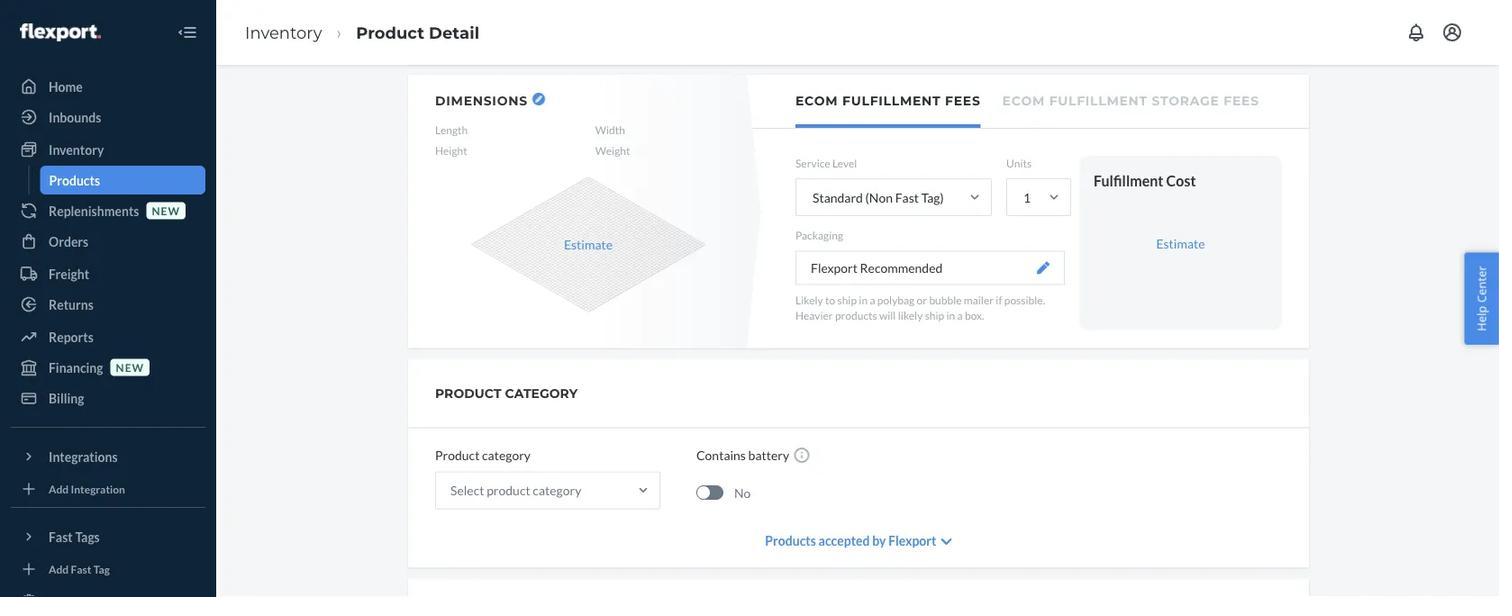 Task type: vqa. For each thing, say whether or not it's contained in the screenshot.
Ecom Fulfillment Storage Fees
yes



Task type: describe. For each thing, give the bounding box(es) containing it.
detail
[[429, 22, 479, 42]]

fulfillment cost
[[1094, 172, 1196, 189]]

product detail
[[356, 22, 479, 42]]

length
[[435, 123, 468, 136]]

ecom for ecom fulfillment storage fees
[[1002, 93, 1045, 109]]

financing
[[49, 360, 103, 375]]

open account menu image
[[1442, 22, 1463, 43]]

if
[[996, 293, 1002, 306]]

add fast tag
[[49, 563, 110, 576]]

ecom fulfillment storage fees
[[1002, 93, 1259, 109]]

by
[[872, 533, 886, 549]]

likely to ship in a polybag or bubble mailer if possible. heavier products will likely ship in a box.
[[796, 293, 1045, 322]]

orders link
[[11, 227, 205, 256]]

heavier
[[796, 309, 833, 322]]

inbounds link
[[11, 103, 205, 132]]

1 vertical spatial inventory
[[49, 142, 104, 157]]

tag)
[[921, 190, 944, 205]]

flexport recommended button
[[796, 251, 1065, 285]]

fast inside fast tags dropdown button
[[49, 529, 73, 545]]

products for products
[[49, 173, 100, 188]]

weight
[[595, 144, 630, 157]]

tags
[[75, 529, 100, 545]]

home link
[[11, 72, 205, 101]]

integration
[[71, 482, 125, 495]]

product for product detail
[[356, 22, 424, 42]]

products
[[835, 309, 877, 322]]

0 vertical spatial fast
[[895, 190, 919, 205]]

to
[[825, 293, 835, 306]]

likely
[[898, 309, 923, 322]]

billing link
[[11, 384, 205, 413]]

ecom fulfillment fees tab
[[796, 75, 981, 128]]

new for financing
[[116, 361, 144, 374]]

likely
[[796, 293, 823, 306]]

pen image
[[1037, 262, 1050, 274]]

product
[[487, 483, 530, 498]]

cost
[[1166, 172, 1196, 189]]

center
[[1473, 266, 1490, 303]]

no
[[734, 485, 751, 501]]

close navigation image
[[177, 22, 198, 43]]

1 horizontal spatial ship
[[925, 309, 944, 322]]

home
[[49, 79, 83, 94]]

product
[[435, 386, 502, 401]]

contains battery
[[696, 448, 789, 463]]

possible.
[[1004, 293, 1045, 306]]

new for replenishments
[[152, 204, 180, 217]]

0 vertical spatial ship
[[837, 293, 857, 306]]

select
[[450, 483, 484, 498]]

estimate button
[[564, 235, 613, 253]]

add for add integration
[[49, 482, 69, 495]]

category
[[505, 386, 578, 401]]

flexport inside button
[[811, 260, 858, 275]]

inventory link inside breadcrumbs navigation
[[245, 22, 322, 42]]

0 vertical spatial in
[[859, 293, 868, 306]]

help center
[[1473, 266, 1490, 331]]

ecom for ecom fulfillment fees
[[796, 93, 838, 109]]

breadcrumbs navigation
[[231, 6, 494, 59]]

box.
[[965, 309, 984, 322]]

level
[[832, 157, 857, 170]]

estimate for estimate link
[[1156, 235, 1205, 251]]

products link
[[40, 166, 205, 195]]

add for add fast tag
[[49, 563, 69, 576]]

replenishments
[[49, 203, 139, 218]]

contains
[[696, 448, 746, 463]]

1 vertical spatial inventory link
[[11, 135, 205, 164]]

1
[[1023, 190, 1031, 205]]

standard
[[813, 190, 863, 205]]

add integration link
[[11, 478, 205, 500]]

estimate for estimate button
[[564, 237, 613, 252]]

fast tags
[[49, 529, 100, 545]]

or
[[917, 293, 927, 306]]



Task type: locate. For each thing, give the bounding box(es) containing it.
standard (non fast tag)
[[813, 190, 944, 205]]

freight
[[49, 266, 89, 282]]

product up select
[[435, 448, 480, 463]]

1 horizontal spatial fees
[[1224, 93, 1259, 109]]

in up products
[[859, 293, 868, 306]]

a left box. at the right bottom of the page
[[957, 309, 963, 322]]

category
[[482, 448, 531, 463], [533, 483, 581, 498]]

polybag
[[877, 293, 915, 306]]

1 horizontal spatial a
[[957, 309, 963, 322]]

width
[[595, 123, 625, 136]]

inbounds
[[49, 109, 101, 125]]

packaging
[[796, 229, 843, 242]]

reports
[[49, 329, 94, 345]]

0 horizontal spatial product
[[356, 22, 424, 42]]

1 horizontal spatial flexport
[[888, 533, 937, 549]]

fast inside add fast tag link
[[71, 563, 91, 576]]

fulfillment inside tab
[[1049, 93, 1148, 109]]

1 vertical spatial a
[[957, 309, 963, 322]]

ecom inside 'tab'
[[796, 93, 838, 109]]

ecom up 'units'
[[1002, 93, 1045, 109]]

1 vertical spatial flexport
[[888, 533, 937, 549]]

service level
[[796, 157, 857, 170]]

0 vertical spatial category
[[482, 448, 531, 463]]

1 horizontal spatial new
[[152, 204, 180, 217]]

select product category
[[450, 483, 581, 498]]

1 horizontal spatial products
[[765, 533, 816, 549]]

0 vertical spatial flexport
[[811, 260, 858, 275]]

1 vertical spatial products
[[765, 533, 816, 549]]

add down fast tags
[[49, 563, 69, 576]]

ecom up service
[[796, 93, 838, 109]]

0 horizontal spatial a
[[870, 293, 875, 306]]

will
[[879, 309, 896, 322]]

ship right to
[[837, 293, 857, 306]]

flexport logo image
[[20, 23, 101, 41]]

in
[[859, 293, 868, 306], [946, 309, 955, 322]]

fulfillment inside 'tab'
[[842, 93, 941, 109]]

add
[[49, 482, 69, 495], [49, 563, 69, 576]]

2 ecom from the left
[[1002, 93, 1045, 109]]

returns link
[[11, 290, 205, 319]]

1 horizontal spatial category
[[533, 483, 581, 498]]

ship
[[837, 293, 857, 306], [925, 309, 944, 322]]

2 vertical spatial fast
[[71, 563, 91, 576]]

a
[[870, 293, 875, 306], [957, 309, 963, 322]]

pencil alt image
[[535, 96, 542, 103]]

0 vertical spatial product
[[356, 22, 424, 42]]

returns
[[49, 297, 94, 312]]

new down products link
[[152, 204, 180, 217]]

new
[[152, 204, 180, 217], [116, 361, 144, 374]]

estimate
[[1156, 235, 1205, 251], [564, 237, 613, 252]]

in down bubble on the right
[[946, 309, 955, 322]]

fast
[[895, 190, 919, 205], [49, 529, 73, 545], [71, 563, 91, 576]]

fast left 'tag)'
[[895, 190, 919, 205]]

0 horizontal spatial fees
[[945, 93, 981, 109]]

fulfillment for storage
[[1049, 93, 1148, 109]]

1 vertical spatial ship
[[925, 309, 944, 322]]

battery
[[748, 448, 789, 463]]

fast left tag at the bottom left of page
[[71, 563, 91, 576]]

product detail link
[[356, 22, 479, 42]]

new down reports link
[[116, 361, 144, 374]]

0 vertical spatial add
[[49, 482, 69, 495]]

bubble
[[929, 293, 962, 306]]

dimensions
[[435, 93, 528, 108]]

0 vertical spatial new
[[152, 204, 180, 217]]

product
[[356, 22, 424, 42], [435, 448, 480, 463]]

fulfillment up level
[[842, 93, 941, 109]]

fast tags button
[[11, 523, 205, 551]]

products for products accepted by flexport
[[765, 533, 816, 549]]

1 horizontal spatial inventory link
[[245, 22, 322, 42]]

1 add from the top
[[49, 482, 69, 495]]

flexport right "by"
[[888, 533, 937, 549]]

fees
[[945, 93, 981, 109], [1224, 93, 1259, 109]]

tab list
[[752, 75, 1309, 129]]

fulfillment
[[842, 93, 941, 109], [1049, 93, 1148, 109], [1094, 172, 1164, 189]]

help
[[1473, 306, 1490, 331]]

products left 'accepted'
[[765, 533, 816, 549]]

1 horizontal spatial product
[[435, 448, 480, 463]]

1 fees from the left
[[945, 93, 981, 109]]

help center button
[[1464, 252, 1499, 345]]

1 vertical spatial in
[[946, 309, 955, 322]]

1 horizontal spatial ecom
[[1002, 93, 1045, 109]]

mailer
[[964, 293, 994, 306]]

inventory
[[245, 22, 322, 42], [49, 142, 104, 157]]

flexport up to
[[811, 260, 858, 275]]

ecom
[[796, 93, 838, 109], [1002, 93, 1045, 109]]

0 horizontal spatial in
[[859, 293, 868, 306]]

a up products
[[870, 293, 875, 306]]

1 horizontal spatial inventory
[[245, 22, 322, 42]]

billing
[[49, 391, 84, 406]]

0 horizontal spatial inventory link
[[11, 135, 205, 164]]

category right product
[[533, 483, 581, 498]]

0 horizontal spatial ecom
[[796, 93, 838, 109]]

add integration
[[49, 482, 125, 495]]

units
[[1006, 157, 1032, 170]]

estimate link
[[1156, 235, 1205, 251]]

accepted
[[819, 533, 870, 549]]

1 vertical spatial category
[[533, 483, 581, 498]]

0 vertical spatial products
[[49, 173, 100, 188]]

0 horizontal spatial new
[[116, 361, 144, 374]]

tab list containing ecom fulfillment fees
[[752, 75, 1309, 129]]

fast left tags
[[49, 529, 73, 545]]

service
[[796, 157, 830, 170]]

freight link
[[11, 259, 205, 288]]

product inside breadcrumbs navigation
[[356, 22, 424, 42]]

product category
[[435, 386, 578, 401]]

0 horizontal spatial ship
[[837, 293, 857, 306]]

1 horizontal spatial in
[[946, 309, 955, 322]]

chevron down image
[[941, 536, 952, 548]]

0 horizontal spatial inventory
[[49, 142, 104, 157]]

0 horizontal spatial products
[[49, 173, 100, 188]]

flexport recommended
[[811, 260, 943, 275]]

reports link
[[11, 323, 205, 351]]

fulfillment for fees
[[842, 93, 941, 109]]

products
[[49, 173, 100, 188], [765, 533, 816, 549]]

products up replenishments
[[49, 173, 100, 188]]

fees inside tab
[[1224, 93, 1259, 109]]

1 ecom from the left
[[796, 93, 838, 109]]

flexport
[[811, 260, 858, 275], [888, 533, 937, 549]]

1 vertical spatial add
[[49, 563, 69, 576]]

fulfillment left cost
[[1094, 172, 1164, 189]]

product category
[[435, 448, 531, 463]]

0 vertical spatial inventory link
[[245, 22, 322, 42]]

product for product category
[[435, 448, 480, 463]]

0 vertical spatial inventory
[[245, 22, 322, 42]]

add left integration on the left bottom of page
[[49, 482, 69, 495]]

0 vertical spatial a
[[870, 293, 875, 306]]

ecom fulfillment fees
[[796, 93, 981, 109]]

0 horizontal spatial category
[[482, 448, 531, 463]]

inventory inside breadcrumbs navigation
[[245, 22, 322, 42]]

0 horizontal spatial flexport
[[811, 260, 858, 275]]

ecom fulfillment storage fees tab
[[1002, 75, 1259, 124]]

fulfillment left storage
[[1049, 93, 1148, 109]]

fees inside 'tab'
[[945, 93, 981, 109]]

height
[[435, 144, 467, 157]]

product left detail
[[356, 22, 424, 42]]

2 add from the top
[[49, 563, 69, 576]]

ecom inside tab
[[1002, 93, 1045, 109]]

products accepted by flexport
[[765, 533, 937, 549]]

integrations
[[49, 449, 118, 464]]

add fast tag link
[[11, 559, 205, 580]]

(non
[[865, 190, 893, 205]]

tag
[[93, 563, 110, 576]]

integrations button
[[11, 442, 205, 471]]

1 vertical spatial fast
[[49, 529, 73, 545]]

recommended
[[860, 260, 943, 275]]

1 vertical spatial product
[[435, 448, 480, 463]]

open notifications image
[[1406, 22, 1427, 43]]

2 fees from the left
[[1224, 93, 1259, 109]]

0 horizontal spatial estimate
[[564, 237, 613, 252]]

1 vertical spatial new
[[116, 361, 144, 374]]

1 horizontal spatial estimate
[[1156, 235, 1205, 251]]

inventory link
[[245, 22, 322, 42], [11, 135, 205, 164]]

category up product
[[482, 448, 531, 463]]

storage
[[1152, 93, 1220, 109]]

ship down bubble on the right
[[925, 309, 944, 322]]

orders
[[49, 234, 88, 249]]



